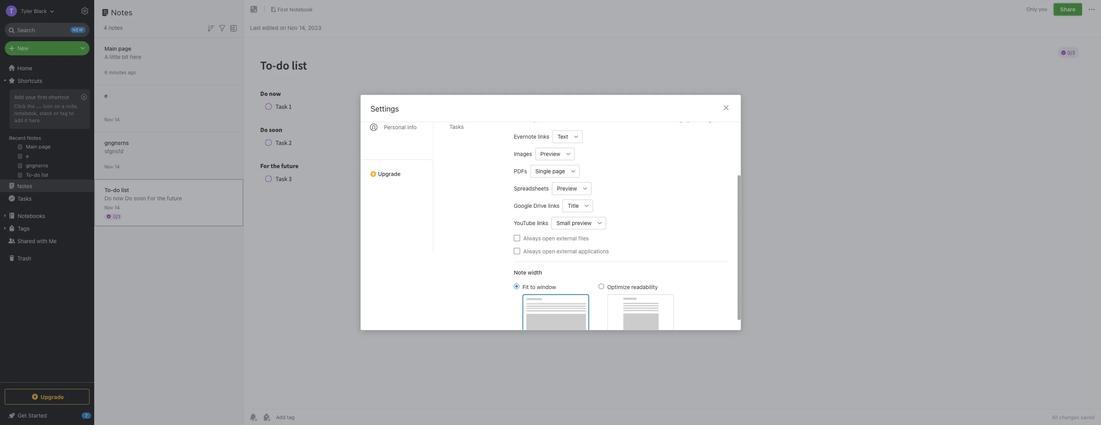 Task type: describe. For each thing, give the bounding box(es) containing it.
sfgnsfd
[[104, 148, 124, 154]]

tag
[[60, 110, 68, 116]]

preview button for spreadsheets
[[552, 182, 579, 195]]

width
[[528, 269, 542, 276]]

optimize readability
[[608, 283, 658, 290]]

expand notebooks image
[[2, 213, 8, 219]]

small
[[557, 220, 571, 226]]

nov down e
[[104, 116, 113, 122]]

links left and
[[597, 117, 608, 123]]

Choose default view option for Google Drive links field
[[563, 199, 594, 212]]

open for always open external files
[[543, 235, 555, 241]]

shared with me
[[17, 237, 57, 244]]

tasks button
[[0, 192, 94, 205]]

always open external applications
[[523, 248, 609, 254]]

3 nov 14 from the top
[[104, 204, 120, 210]]

shared with me link
[[0, 235, 94, 247]]

trash link
[[0, 252, 94, 264]]

page for single page
[[553, 168, 565, 174]]

Always open external files checkbox
[[514, 235, 520, 241]]

choose
[[514, 117, 532, 123]]

shortcuts
[[18, 77, 42, 84]]

14 for e
[[115, 116, 120, 122]]

list
[[121, 186, 129, 193]]

Choose default view option for Spreadsheets field
[[552, 182, 592, 195]]

do now do soon for the future
[[104, 195, 182, 201]]

evernote
[[514, 133, 537, 140]]

or
[[54, 110, 59, 116]]

click
[[14, 103, 26, 109]]

google
[[514, 202, 532, 209]]

trash
[[17, 255, 31, 261]]

gngnsrns
[[104, 139, 129, 146]]

your for default
[[534, 117, 544, 123]]

1 horizontal spatial to
[[530, 283, 536, 290]]

6
[[104, 69, 107, 75]]

notebook,
[[14, 110, 38, 116]]

saved
[[1082, 414, 1096, 420]]

new
[[17, 45, 29, 51]]

stack
[[39, 110, 52, 116]]

notes
[[109, 24, 123, 31]]

open for always open external applications
[[543, 248, 555, 254]]

optimize
[[608, 283, 630, 290]]

little
[[110, 53, 121, 60]]

Search text field
[[10, 23, 84, 37]]

choose your default views for new links and attachments.
[[514, 117, 651, 123]]

new button
[[5, 41, 90, 55]]

icon on a note, notebook, stack or tag to add it here.
[[14, 103, 78, 123]]

notebooks
[[18, 212, 45, 219]]

all
[[1053, 414, 1059, 420]]

add tag image
[[262, 412, 271, 422]]

for
[[147, 195, 156, 201]]

home link
[[0, 62, 94, 74]]

upgrade for bottom the upgrade popup button
[[41, 393, 64, 400]]

youtube links
[[514, 220, 549, 226]]

recent
[[9, 135, 26, 141]]

6 minutes ago
[[104, 69, 136, 75]]

title
[[568, 202, 579, 209]]

home
[[17, 65, 32, 71]]

personal
[[384, 124, 406, 130]]

Always open external applications checkbox
[[514, 248, 520, 254]]

recent notes
[[9, 135, 41, 141]]

soon
[[134, 195, 146, 201]]

links right 'drive'
[[548, 202, 560, 209]]

attachments.
[[620, 117, 651, 123]]

1 vertical spatial notes
[[27, 135, 41, 141]]

applications
[[579, 248, 609, 254]]

...
[[36, 103, 42, 109]]

click the ...
[[14, 103, 42, 109]]

shortcut
[[49, 94, 69, 100]]

to-do list
[[104, 186, 129, 193]]

note window element
[[244, 0, 1102, 425]]

my
[[676, 117, 683, 123]]

text
[[558, 133, 568, 140]]

note,
[[66, 103, 78, 109]]

upgrade for top the upgrade popup button
[[378, 170, 401, 177]]

4
[[104, 24, 107, 31]]

notes inside note list "element"
[[111, 8, 133, 17]]

default
[[545, 117, 562, 123]]

Choose default view option for Images field
[[535, 148, 575, 160]]

add a reminder image
[[249, 412, 258, 422]]

tasks inside "button"
[[17, 195, 32, 202]]

settings
[[371, 104, 399, 113]]

edited
[[263, 24, 279, 31]]

group inside tree
[[0, 87, 94, 183]]

0 vertical spatial upgrade button
[[361, 159, 433, 180]]

ago
[[128, 69, 136, 75]]

main page
[[104, 45, 131, 52]]

to inside "icon on a note, notebook, stack or tag to add it here."
[[69, 110, 74, 116]]

expand tags image
[[2, 225, 8, 231]]

info
[[407, 124, 417, 130]]

what are my options?
[[652, 117, 706, 123]]

1 vertical spatial upgrade button
[[5, 389, 90, 405]]

share
[[1061, 6, 1076, 13]]

preview for spreadsheets
[[557, 185, 577, 192]]

Fit to window radio
[[514, 283, 520, 289]]

new
[[586, 117, 596, 123]]

last
[[250, 24, 261, 31]]

tasks tab
[[443, 120, 501, 133]]

to-
[[104, 186, 113, 193]]

notebooks link
[[0, 209, 94, 222]]

e
[[104, 92, 108, 99]]

drive
[[534, 202, 547, 209]]

tab list containing personal info
[[361, 46, 434, 253]]

what
[[652, 117, 665, 123]]

notebook
[[290, 6, 313, 12]]

Choose default view option for YouTube links field
[[552, 217, 606, 229]]

small preview
[[557, 220, 592, 226]]

options?
[[685, 117, 706, 123]]

add your first shortcut
[[14, 94, 69, 100]]

3 14 from the top
[[115, 204, 120, 210]]

Choose default view option for Evernote links field
[[553, 130, 583, 143]]

share button
[[1054, 3, 1083, 16]]



Task type: locate. For each thing, give the bounding box(es) containing it.
tasks inside tab
[[450, 123, 464, 130]]

nov inside note window element
[[288, 24, 298, 31]]

tags
[[18, 225, 30, 232]]

open
[[543, 235, 555, 241], [543, 248, 555, 254]]

pdfs
[[514, 168, 527, 174]]

page
[[118, 45, 131, 52], [553, 168, 565, 174]]

expand note image
[[249, 5, 259, 14]]

0 horizontal spatial do
[[104, 195, 112, 201]]

1 vertical spatial open
[[543, 248, 555, 254]]

nov 14 for gngnsrns
[[104, 164, 120, 170]]

0 vertical spatial on
[[280, 24, 286, 31]]

nov 14 up gngnsrns
[[104, 116, 120, 122]]

1 horizontal spatial your
[[534, 117, 544, 123]]

open down always open external files
[[543, 248, 555, 254]]

0 vertical spatial open
[[543, 235, 555, 241]]

0 vertical spatial always
[[523, 235, 541, 241]]

1 vertical spatial tasks
[[17, 195, 32, 202]]

here
[[130, 53, 141, 60]]

2 vertical spatial notes
[[17, 182, 32, 189]]

it
[[25, 117, 28, 123]]

all changes saved
[[1053, 414, 1096, 420]]

nov left 14, at the top of page
[[288, 24, 298, 31]]

tags button
[[0, 222, 94, 235]]

window
[[537, 283, 556, 290]]

page inside button
[[553, 168, 565, 174]]

always open external files
[[523, 235, 589, 241]]

do
[[113, 186, 120, 193]]

1 horizontal spatial upgrade button
[[361, 159, 433, 180]]

and
[[609, 117, 618, 123]]

the left ... at the top left of page
[[27, 103, 35, 109]]

group
[[0, 87, 94, 183]]

minutes
[[109, 69, 126, 75]]

1 external from the top
[[557, 235, 577, 241]]

0 horizontal spatial page
[[118, 45, 131, 52]]

2 do from the left
[[125, 195, 132, 201]]

the
[[27, 103, 35, 109], [157, 195, 165, 201]]

with
[[37, 237, 47, 244]]

0 vertical spatial page
[[118, 45, 131, 52]]

2 always from the top
[[523, 248, 541, 254]]

a
[[62, 103, 65, 109]]

page up bit
[[118, 45, 131, 52]]

0 vertical spatial nov 14
[[104, 116, 120, 122]]

tree
[[0, 62, 94, 382]]

notes right recent
[[27, 135, 41, 141]]

1 vertical spatial always
[[523, 248, 541, 254]]

0 horizontal spatial to
[[69, 110, 74, 116]]

14 down the sfgnsfd
[[115, 164, 120, 170]]

to right fit
[[530, 283, 536, 290]]

nov 14 down the sfgnsfd
[[104, 164, 120, 170]]

do down list
[[125, 195, 132, 201]]

0 vertical spatial upgrade
[[378, 170, 401, 177]]

close image
[[722, 103, 731, 112]]

Choose default view option for PDFs field
[[530, 165, 580, 177]]

your for first
[[25, 94, 36, 100]]

always right always open external files "option"
[[523, 235, 541, 241]]

notes up notes
[[111, 8, 133, 17]]

only
[[1027, 6, 1038, 12]]

the inside tree
[[27, 103, 35, 109]]

add
[[14, 117, 23, 123]]

14 up gngnsrns
[[115, 116, 120, 122]]

files
[[579, 235, 589, 241]]

open up the always open external applications
[[543, 235, 555, 241]]

bit
[[122, 53, 129, 60]]

single page
[[536, 168, 565, 174]]

14,
[[299, 24, 307, 31]]

0 horizontal spatial upgrade
[[41, 393, 64, 400]]

None search field
[[10, 23, 84, 37]]

views
[[563, 117, 577, 123]]

group containing add your first shortcut
[[0, 87, 94, 183]]

1 vertical spatial your
[[534, 117, 544, 123]]

do down the to-
[[104, 195, 112, 201]]

0 vertical spatial external
[[557, 235, 577, 241]]

preview for images
[[541, 150, 561, 157]]

0 horizontal spatial your
[[25, 94, 36, 100]]

0 vertical spatial 14
[[115, 116, 120, 122]]

1 vertical spatial upgrade
[[41, 393, 64, 400]]

first
[[37, 94, 47, 100]]

2 14 from the top
[[115, 164, 120, 170]]

shortcuts button
[[0, 74, 94, 87]]

gngnsrns sfgnsfd
[[104, 139, 129, 154]]

first notebook button
[[268, 4, 316, 15]]

upgrade button
[[361, 159, 433, 180], [5, 389, 90, 405]]

settings image
[[80, 6, 90, 16]]

1 vertical spatial nov 14
[[104, 164, 120, 170]]

external for files
[[557, 235, 577, 241]]

external for applications
[[557, 248, 577, 254]]

preview inside choose default view option for images "field"
[[541, 150, 561, 157]]

notes
[[111, 8, 133, 17], [27, 135, 41, 141], [17, 182, 32, 189]]

links left text button
[[538, 133, 549, 140]]

preview up title button
[[557, 185, 577, 192]]

Optimize readability radio
[[599, 283, 604, 289]]

images
[[514, 150, 532, 157]]

0 horizontal spatial on
[[54, 103, 60, 109]]

shared
[[17, 237, 35, 244]]

preview up single page
[[541, 150, 561, 157]]

fit to window
[[523, 283, 556, 290]]

1 horizontal spatial page
[[553, 168, 565, 174]]

only you
[[1027, 6, 1048, 12]]

upgrade
[[378, 170, 401, 177], [41, 393, 64, 400]]

for
[[578, 117, 585, 123]]

are
[[667, 117, 675, 123]]

0 vertical spatial to
[[69, 110, 74, 116]]

0 vertical spatial the
[[27, 103, 35, 109]]

14 for gngnsrns
[[115, 164, 120, 170]]

nov up '0/3'
[[104, 204, 113, 210]]

1 14 from the top
[[115, 116, 120, 122]]

1 horizontal spatial tasks
[[450, 123, 464, 130]]

note width
[[514, 269, 542, 276]]

0 vertical spatial notes
[[111, 8, 133, 17]]

spreadsheets
[[514, 185, 549, 192]]

on left a
[[54, 103, 60, 109]]

1 always from the top
[[523, 235, 541, 241]]

now
[[113, 195, 124, 201]]

first
[[278, 6, 288, 12]]

nov 14 for e
[[104, 116, 120, 122]]

the right 'for'
[[157, 195, 165, 201]]

youtube
[[514, 220, 536, 226]]

14
[[115, 116, 120, 122], [115, 164, 120, 170], [115, 204, 120, 210]]

always for always open external applications
[[523, 248, 541, 254]]

personal info
[[384, 124, 417, 130]]

0 horizontal spatial upgrade button
[[5, 389, 90, 405]]

1 open from the top
[[543, 235, 555, 241]]

1 vertical spatial preview
[[557, 185, 577, 192]]

you
[[1039, 6, 1048, 12]]

note list element
[[94, 0, 244, 425]]

14 up '0/3'
[[115, 204, 120, 210]]

preview button up single page button
[[535, 148, 562, 160]]

nov down the sfgnsfd
[[104, 164, 113, 170]]

2 vertical spatial nov 14
[[104, 204, 120, 210]]

here.
[[29, 117, 41, 123]]

nov 14 up '0/3'
[[104, 204, 120, 210]]

always right always open external applications "option"
[[523, 248, 541, 254]]

2 nov 14 from the top
[[104, 164, 120, 170]]

page inside note list "element"
[[118, 45, 131, 52]]

1 nov 14 from the top
[[104, 116, 120, 122]]

single
[[536, 168, 551, 174]]

on
[[280, 24, 286, 31], [54, 103, 60, 109]]

1 vertical spatial 14
[[115, 164, 120, 170]]

1 vertical spatial on
[[54, 103, 60, 109]]

your left default
[[534, 117, 544, 123]]

option group containing fit to window
[[514, 283, 674, 333]]

a little bit here
[[104, 53, 141, 60]]

tab list
[[361, 46, 434, 253]]

0 horizontal spatial the
[[27, 103, 35, 109]]

links down 'drive'
[[537, 220, 549, 226]]

0 horizontal spatial tasks
[[17, 195, 32, 202]]

preview button for images
[[535, 148, 562, 160]]

1 vertical spatial external
[[557, 248, 577, 254]]

1 horizontal spatial the
[[157, 195, 165, 201]]

0 vertical spatial preview
[[541, 150, 561, 157]]

0/3
[[113, 214, 121, 219]]

Note Editor text field
[[244, 38, 1102, 409]]

2 vertical spatial 14
[[115, 204, 120, 210]]

nov 14
[[104, 116, 120, 122], [104, 164, 120, 170], [104, 204, 120, 210]]

external up the always open external applications
[[557, 235, 577, 241]]

1 vertical spatial page
[[553, 168, 565, 174]]

the inside note list "element"
[[157, 195, 165, 201]]

note
[[514, 269, 527, 276]]

notes up tasks "button"
[[17, 182, 32, 189]]

your up click the ...
[[25, 94, 36, 100]]

evernote links
[[514, 133, 549, 140]]

always for always open external files
[[523, 235, 541, 241]]

external
[[557, 235, 577, 241], [557, 248, 577, 254]]

tree containing home
[[0, 62, 94, 382]]

preview inside choose default view option for spreadsheets field
[[557, 185, 577, 192]]

2023
[[308, 24, 322, 31]]

2 external from the top
[[557, 248, 577, 254]]

a
[[104, 53, 108, 60]]

your inside group
[[25, 94, 36, 100]]

2 open from the top
[[543, 248, 555, 254]]

first notebook
[[278, 6, 313, 12]]

0 vertical spatial tasks
[[450, 123, 464, 130]]

to down note,
[[69, 110, 74, 116]]

1 do from the left
[[104, 195, 112, 201]]

on right "edited"
[[280, 24, 286, 31]]

external down always open external files
[[557, 248, 577, 254]]

future
[[167, 195, 182, 201]]

0 vertical spatial your
[[25, 94, 36, 100]]

on inside note window element
[[280, 24, 286, 31]]

fit
[[523, 283, 529, 290]]

always
[[523, 235, 541, 241], [523, 248, 541, 254]]

main
[[104, 45, 117, 52]]

1 horizontal spatial upgrade
[[378, 170, 401, 177]]

links
[[597, 117, 608, 123], [538, 133, 549, 140], [548, 202, 560, 209], [537, 220, 549, 226]]

option group
[[514, 283, 674, 333]]

title button
[[563, 199, 581, 212]]

0 vertical spatial preview button
[[535, 148, 562, 160]]

1 horizontal spatial do
[[125, 195, 132, 201]]

1 vertical spatial to
[[530, 283, 536, 290]]

1 vertical spatial the
[[157, 195, 165, 201]]

page right single at top
[[553, 168, 565, 174]]

preview button up title button
[[552, 182, 579, 195]]

tasks
[[450, 123, 464, 130], [17, 195, 32, 202]]

on inside "icon on a note, notebook, stack or tag to add it here."
[[54, 103, 60, 109]]

1 vertical spatial preview button
[[552, 182, 579, 195]]

changes
[[1060, 414, 1080, 420]]

1 horizontal spatial on
[[280, 24, 286, 31]]

single page button
[[530, 165, 567, 177]]

page for main page
[[118, 45, 131, 52]]



Task type: vqa. For each thing, say whether or not it's contained in the screenshot.
Get
no



